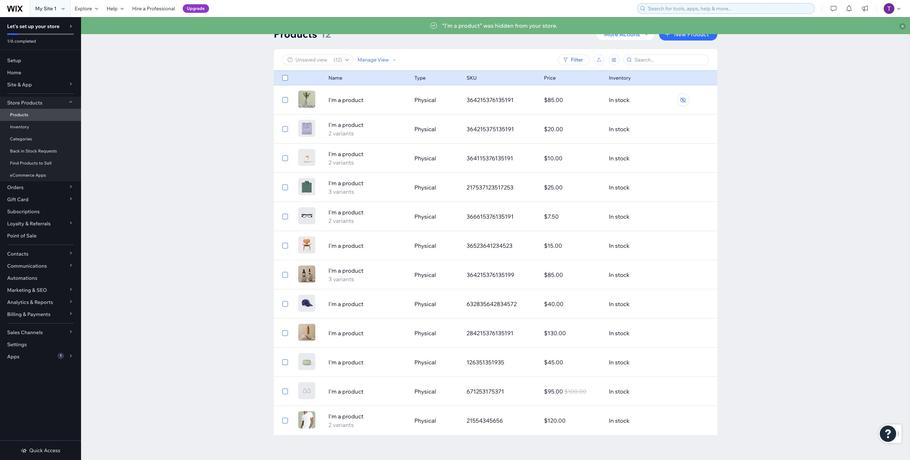 Task type: locate. For each thing, give the bounding box(es) containing it.
8 physical link from the top
[[410, 295, 462, 313]]

12 in stock from the top
[[609, 417, 630, 424]]

physical for 217537123517253
[[414, 184, 436, 191]]

12 for products 12
[[320, 28, 331, 40]]

in for 126351351935
[[609, 359, 614, 366]]

$25.00
[[544, 184, 563, 191]]

0 vertical spatial apps
[[35, 172, 46, 178]]

physical for 36523641234523
[[414, 242, 436, 249]]

in stock for 126351351935
[[609, 359, 630, 366]]

11 physical from the top
[[414, 388, 436, 395]]

in stock link
[[605, 91, 682, 108], [605, 121, 682, 138], [605, 150, 682, 167], [605, 179, 682, 196], [605, 208, 682, 225], [605, 237, 682, 254], [605, 266, 682, 283], [605, 295, 682, 313], [605, 325, 682, 342], [605, 354, 682, 371], [605, 383, 682, 400], [605, 412, 682, 429]]

products up products link
[[21, 100, 42, 106]]

i'm a product for 36523641234523
[[329, 242, 364, 249]]

1 vertical spatial inventory
[[10, 124, 29, 129]]

5 physical link from the top
[[410, 208, 462, 225]]

1 right my at the top left of the page
[[54, 5, 57, 12]]

physical for 364215376135191
[[414, 96, 436, 103]]

professional
[[147, 5, 175, 12]]

in stock for 364215376135191
[[609, 96, 630, 103]]

12 up unsaved view field
[[320, 28, 331, 40]]

364115376135191 link
[[462, 150, 540, 167]]

4 variants from the top
[[333, 217, 354, 224]]

4 physical link from the top
[[410, 179, 462, 196]]

stock for 217537123517253
[[615, 184, 630, 191]]

None checkbox
[[282, 96, 288, 104], [282, 125, 288, 133], [282, 154, 288, 163], [282, 183, 288, 192], [282, 329, 288, 337], [282, 358, 288, 367], [282, 96, 288, 104], [282, 125, 288, 133], [282, 154, 288, 163], [282, 183, 288, 192], [282, 329, 288, 337], [282, 358, 288, 367]]

2 2 from the top
[[329, 159, 332, 166]]

4 2 from the top
[[329, 421, 332, 428]]

analytics & reports
[[7, 299, 53, 305]]

products up "ecommerce apps"
[[20, 160, 38, 166]]

364215375135191 link
[[462, 121, 540, 138]]

&
[[18, 81, 21, 88], [25, 220, 29, 227], [32, 287, 35, 293], [30, 299, 33, 305], [23, 311, 26, 318]]

1/6 completed
[[7, 38, 36, 44]]

$85.00 up $40.00
[[544, 271, 563, 278]]

1 down settings link
[[60, 353, 62, 358]]

8 in from the top
[[609, 300, 614, 308]]

366615376135191 link
[[462, 208, 540, 225]]

1 $85.00 from the top
[[544, 96, 563, 103]]

7 i'm from the top
[[329, 267, 337, 274]]

1 variants from the top
[[333, 130, 354, 137]]

physical link for 217537123517253
[[410, 179, 462, 196]]

$85.00 link down $15.00 link at bottom
[[540, 266, 605, 283]]

variants for 21554345656
[[333, 421, 354, 428]]

physical for 21554345656
[[414, 417, 436, 424]]

1 2 from the top
[[329, 130, 332, 137]]

$15.00
[[544, 242, 562, 249]]

i'm a product for 364215376135191
[[329, 96, 364, 103]]

in stock link for 364215376135199
[[605, 266, 682, 283]]

1 vertical spatial 1
[[60, 353, 62, 358]]

& left seo on the left
[[32, 287, 35, 293]]

9 physical from the top
[[414, 330, 436, 337]]

channels
[[21, 329, 43, 336]]

in stock for 284215376135191
[[609, 330, 630, 337]]

price
[[544, 75, 556, 81]]

i'm a product 2 variants for 21554345656
[[329, 413, 364, 428]]

in for 21554345656
[[609, 417, 614, 424]]

marketing
[[7, 287, 31, 293]]

(
[[334, 57, 335, 63]]

physical
[[414, 96, 436, 103], [414, 126, 436, 133], [414, 155, 436, 162], [414, 184, 436, 191], [414, 213, 436, 220], [414, 242, 436, 249], [414, 271, 436, 278], [414, 300, 436, 308], [414, 330, 436, 337], [414, 359, 436, 366], [414, 388, 436, 395], [414, 417, 436, 424]]

1 product from the top
[[342, 96, 364, 103]]

physical link for 364215375135191
[[410, 121, 462, 138]]

"i'm
[[442, 22, 453, 29]]

10 physical link from the top
[[410, 354, 462, 371]]

Search... field
[[633, 55, 707, 65]]

5 in stock from the top
[[609, 213, 630, 220]]

$120.00
[[544, 417, 566, 424]]

5 variants from the top
[[333, 276, 354, 283]]

$85.00 link for 364215376135199
[[540, 266, 605, 283]]

1 in stock link from the top
[[605, 91, 682, 108]]

marketing & seo button
[[0, 284, 81, 296]]

& left reports on the left bottom of page
[[30, 299, 33, 305]]

stock for 632835642834572
[[615, 300, 630, 308]]

1 horizontal spatial inventory
[[609, 75, 631, 81]]

7 in stock from the top
[[609, 271, 630, 278]]

physical for 632835642834572
[[414, 300, 436, 308]]

12
[[320, 28, 331, 40], [335, 57, 340, 63]]

4 stock from the top
[[615, 184, 630, 191]]

& inside "dropdown button"
[[30, 299, 33, 305]]

site inside popup button
[[7, 81, 16, 88]]

1 vertical spatial site
[[7, 81, 16, 88]]

manage
[[358, 57, 377, 63]]

in stock link for 36523641234523
[[605, 237, 682, 254]]

11 i'm from the top
[[329, 388, 337, 395]]

3 for 364215376135199
[[329, 276, 332, 283]]

$20.00
[[544, 126, 563, 133]]

2 physical from the top
[[414, 126, 436, 133]]

3 i'm from the top
[[329, 150, 337, 158]]

i'm a product 2 variants
[[329, 121, 364, 137], [329, 150, 364, 166], [329, 209, 364, 224], [329, 413, 364, 428]]

product
[[688, 31, 709, 38]]

11 product from the top
[[342, 388, 364, 395]]

physical for 364115376135191
[[414, 155, 436, 162]]

in stock link for 21554345656
[[605, 412, 682, 429]]

364215376135191
[[467, 96, 514, 103]]

1 vertical spatial 3
[[329, 276, 332, 283]]

contacts
[[7, 251, 28, 257]]

0 horizontal spatial 12
[[320, 28, 331, 40]]

0 horizontal spatial your
[[35, 23, 46, 30]]

setup link
[[0, 54, 81, 66]]

36523641234523
[[467, 242, 513, 249]]

& for billing
[[23, 311, 26, 318]]

loyalty
[[7, 220, 24, 227]]

6 stock from the top
[[615, 242, 630, 249]]

2 i'm a product from the top
[[329, 242, 364, 249]]

10 i'm from the top
[[329, 359, 337, 366]]

i'm a product for 632835642834572
[[329, 300, 364, 308]]

10 in stock from the top
[[609, 359, 630, 366]]

6 in stock link from the top
[[605, 237, 682, 254]]

& left the app
[[18, 81, 21, 88]]

5 in from the top
[[609, 213, 614, 220]]

your right from at right
[[529, 22, 541, 29]]

6 variants from the top
[[333, 421, 354, 428]]

364215375135191
[[467, 126, 514, 133]]

12 physical from the top
[[414, 417, 436, 424]]

2 variants from the top
[[333, 159, 354, 166]]

products down store
[[10, 112, 28, 117]]

0 vertical spatial 1
[[54, 5, 57, 12]]

in stock link for 364215375135191
[[605, 121, 682, 138]]

in stock for 36523641234523
[[609, 242, 630, 249]]

12 up name
[[335, 57, 340, 63]]

point of sale
[[7, 233, 37, 239]]

new product button
[[659, 28, 718, 41]]

( 12 )
[[334, 57, 342, 63]]

2 in stock from the top
[[609, 126, 630, 133]]

11 in stock link from the top
[[605, 383, 682, 400]]

2 i'm from the top
[[329, 121, 337, 128]]

1 horizontal spatial site
[[44, 5, 53, 12]]

1 vertical spatial i'm a product 3 variants
[[329, 267, 364, 283]]

upgrade button
[[183, 4, 209, 13]]

1 in from the top
[[609, 96, 614, 103]]

2 3 from the top
[[329, 276, 332, 283]]

284215376135191
[[467, 330, 514, 337]]

1 horizontal spatial apps
[[35, 172, 46, 178]]

gift
[[7, 196, 16, 203]]

categories
[[10, 136, 32, 142]]

i'm a product 3 variants for 364215376135199
[[329, 267, 364, 283]]

0 horizontal spatial 1
[[54, 5, 57, 12]]

7 physical link from the top
[[410, 266, 462, 283]]

product
[[342, 96, 364, 103], [342, 121, 364, 128], [342, 150, 364, 158], [342, 180, 364, 187], [342, 209, 364, 216], [342, 242, 364, 249], [342, 267, 364, 274], [342, 300, 364, 308], [342, 330, 364, 337], [342, 359, 364, 366], [342, 388, 364, 395], [342, 413, 364, 420]]

in stock for 632835642834572
[[609, 300, 630, 308]]

3 i'm a product from the top
[[329, 300, 364, 308]]

$95.00
[[544, 388, 563, 395]]

in stock for 366615376135191
[[609, 213, 630, 220]]

physical for 366615376135191
[[414, 213, 436, 220]]

1 vertical spatial apps
[[7, 353, 19, 360]]

2 product from the top
[[342, 121, 364, 128]]

8 in stock from the top
[[609, 300, 630, 308]]

completed
[[15, 38, 36, 44]]

marketing & seo
[[7, 287, 47, 293]]

4 i'm a product 2 variants from the top
[[329, 413, 364, 428]]

11 physical link from the top
[[410, 383, 462, 400]]

back in stock requests
[[10, 148, 57, 154]]

apps down find products to sell link
[[35, 172, 46, 178]]

i'm a product link for 126351351935
[[324, 358, 410, 367]]

8 in stock link from the top
[[605, 295, 682, 313]]

6 physical link from the top
[[410, 237, 462, 254]]

12 stock from the top
[[615, 417, 630, 424]]

11 stock from the top
[[615, 388, 630, 395]]

1 i'm a product 3 variants from the top
[[329, 180, 364, 195]]

2 in stock link from the top
[[605, 121, 682, 138]]

12 in stock link from the top
[[605, 412, 682, 429]]

in stock
[[609, 96, 630, 103], [609, 126, 630, 133], [609, 155, 630, 162], [609, 184, 630, 191], [609, 213, 630, 220], [609, 242, 630, 249], [609, 271, 630, 278], [609, 300, 630, 308], [609, 330, 630, 337], [609, 359, 630, 366], [609, 388, 630, 395], [609, 417, 630, 424]]

hire
[[132, 5, 142, 12]]

1 3 from the top
[[329, 188, 332, 195]]

apps down settings
[[7, 353, 19, 360]]

6 in stock from the top
[[609, 242, 630, 249]]

3 2 from the top
[[329, 217, 332, 224]]

3 in stock from the top
[[609, 155, 630, 162]]

21554345656 link
[[462, 412, 540, 429]]

3 product from the top
[[342, 150, 364, 158]]

in for 217537123517253
[[609, 184, 614, 191]]

12 physical link from the top
[[410, 412, 462, 429]]

your right up
[[35, 23, 46, 30]]

site
[[44, 5, 53, 12], [7, 81, 16, 88]]

8 stock from the top
[[615, 300, 630, 308]]

variants for 364215376135199
[[333, 276, 354, 283]]

orders
[[7, 184, 24, 191]]

3 in from the top
[[609, 155, 614, 162]]

billing & payments button
[[0, 308, 81, 320]]

12 in from the top
[[609, 417, 614, 424]]

0 vertical spatial $85.00 link
[[540, 91, 605, 108]]

site & app button
[[0, 79, 81, 91]]

products inside 'store products' popup button
[[21, 100, 42, 106]]

physical link for 284215376135191
[[410, 325, 462, 342]]

i'm a product 3 variants for 217537123517253
[[329, 180, 364, 195]]

1 $85.00 link from the top
[[540, 91, 605, 108]]

0 horizontal spatial inventory
[[10, 124, 29, 129]]

help
[[107, 5, 118, 12]]

& inside popup button
[[23, 311, 26, 318]]

0 horizontal spatial site
[[7, 81, 16, 88]]

0 vertical spatial $85.00
[[544, 96, 563, 103]]

$130.00 link
[[540, 325, 605, 342]]

home
[[7, 69, 21, 76]]

3 physical link from the top
[[410, 150, 462, 167]]

1 horizontal spatial 12
[[335, 57, 340, 63]]

physical link
[[410, 91, 462, 108], [410, 121, 462, 138], [410, 150, 462, 167], [410, 179, 462, 196], [410, 208, 462, 225], [410, 237, 462, 254], [410, 266, 462, 283], [410, 295, 462, 313], [410, 325, 462, 342], [410, 354, 462, 371], [410, 383, 462, 400], [410, 412, 462, 429]]

None checkbox
[[282, 74, 288, 82], [282, 212, 288, 221], [282, 241, 288, 250], [282, 271, 288, 279], [282, 300, 288, 308], [282, 387, 288, 396], [282, 416, 288, 425], [282, 74, 288, 82], [282, 212, 288, 221], [282, 241, 288, 250], [282, 271, 288, 279], [282, 300, 288, 308], [282, 387, 288, 396], [282, 416, 288, 425]]

5 stock from the top
[[615, 213, 630, 220]]

$10.00 link
[[540, 150, 605, 167]]

sku
[[467, 75, 477, 81]]

in stock for 364215376135199
[[609, 271, 630, 278]]

6 i'm a product from the top
[[329, 388, 364, 395]]

stock for 364215376135191
[[615, 96, 630, 103]]

stock for 284215376135191
[[615, 330, 630, 337]]

3 i'm a product link from the top
[[324, 300, 410, 308]]

1 i'm a product link from the top
[[324, 96, 410, 104]]

1 vertical spatial $85.00
[[544, 271, 563, 278]]

1 vertical spatial 12
[[335, 57, 340, 63]]

store products
[[7, 100, 42, 106]]

stock
[[615, 96, 630, 103], [615, 126, 630, 133], [615, 155, 630, 162], [615, 184, 630, 191], [615, 213, 630, 220], [615, 242, 630, 249], [615, 271, 630, 278], [615, 300, 630, 308], [615, 330, 630, 337], [615, 359, 630, 366], [615, 388, 630, 395], [615, 417, 630, 424]]

3 physical from the top
[[414, 155, 436, 162]]

4 physical from the top
[[414, 184, 436, 191]]

12 i'm from the top
[[329, 413, 337, 420]]

5 in stock link from the top
[[605, 208, 682, 225]]

10 physical from the top
[[414, 359, 436, 366]]

& inside popup button
[[18, 81, 21, 88]]

6 physical from the top
[[414, 242, 436, 249]]

1 horizontal spatial 1
[[60, 353, 62, 358]]

364215376135199
[[467, 271, 515, 278]]

& right billing
[[23, 311, 26, 318]]

9 physical link from the top
[[410, 325, 462, 342]]

upgrade
[[187, 6, 205, 11]]

physical for 671253175371
[[414, 388, 436, 395]]

0 vertical spatial 12
[[320, 28, 331, 40]]

0 vertical spatial 3
[[329, 188, 332, 195]]

9 in stock from the top
[[609, 330, 630, 337]]

$40.00
[[544, 300, 564, 308]]

0 vertical spatial site
[[44, 5, 53, 12]]

4 in stock link from the top
[[605, 179, 682, 196]]

8 physical from the top
[[414, 300, 436, 308]]

in stock link for 284215376135191
[[605, 325, 682, 342]]

$85.00 link for 364215376135191
[[540, 91, 605, 108]]

$85.00 link up $20.00 link
[[540, 91, 605, 108]]

store.
[[542, 22, 558, 29]]

store products button
[[0, 97, 81, 109]]

0 vertical spatial inventory
[[609, 75, 631, 81]]

1 i'm a product from the top
[[329, 96, 364, 103]]

of
[[20, 233, 25, 239]]

& right loyalty
[[25, 220, 29, 227]]

$85.00 down price
[[544, 96, 563, 103]]

physical link for 364215376135191
[[410, 91, 462, 108]]

4 in from the top
[[609, 184, 614, 191]]

9 stock from the top
[[615, 330, 630, 337]]

in stock link for 632835642834572
[[605, 295, 682, 313]]

physical link for 364115376135191
[[410, 150, 462, 167]]

site down the home
[[7, 81, 16, 88]]

physical link for 21554345656
[[410, 412, 462, 429]]

loyalty & referrals
[[7, 220, 51, 227]]

quick access button
[[21, 447, 60, 454]]

)
[[340, 57, 342, 63]]

in stock link for 364215376135191
[[605, 91, 682, 108]]

11 in stock from the top
[[609, 388, 630, 395]]

4 in stock from the top
[[609, 184, 630, 191]]

i'm
[[329, 96, 337, 103], [329, 121, 337, 128], [329, 150, 337, 158], [329, 180, 337, 187], [329, 209, 337, 216], [329, 242, 337, 249], [329, 267, 337, 274], [329, 300, 337, 308], [329, 330, 337, 337], [329, 359, 337, 366], [329, 388, 337, 395], [329, 413, 337, 420]]

2 i'm a product 3 variants from the top
[[329, 267, 364, 283]]

variants for 217537123517253
[[333, 188, 354, 195]]

2 stock from the top
[[615, 126, 630, 133]]

3 for 217537123517253
[[329, 188, 332, 195]]

2 for 364115376135191
[[329, 159, 332, 166]]

10 in stock link from the top
[[605, 354, 682, 371]]

1 horizontal spatial your
[[529, 22, 541, 29]]

3 i'm a product 2 variants from the top
[[329, 209, 364, 224]]

sales channels
[[7, 329, 43, 336]]

2
[[329, 130, 332, 137], [329, 159, 332, 166], [329, 217, 332, 224], [329, 421, 332, 428]]

6 in from the top
[[609, 242, 614, 249]]

364215376135199 link
[[462, 266, 540, 283]]

automations link
[[0, 272, 81, 284]]

& for analytics
[[30, 299, 33, 305]]

2 for 366615376135191
[[329, 217, 332, 224]]

in for 36523641234523
[[609, 242, 614, 249]]

0 vertical spatial i'm a product 3 variants
[[329, 180, 364, 195]]

site right my at the top left of the page
[[44, 5, 53, 12]]

10 in from the top
[[609, 359, 614, 366]]

7 in stock link from the top
[[605, 266, 682, 283]]

payments
[[27, 311, 50, 318]]

name
[[329, 75, 342, 81]]

3 stock from the top
[[615, 155, 630, 162]]

1 vertical spatial $85.00 link
[[540, 266, 605, 283]]

variants for 364115376135191
[[333, 159, 354, 166]]

2 i'm a product 2 variants from the top
[[329, 150, 364, 166]]



Task type: describe. For each thing, give the bounding box(es) containing it.
physical for 284215376135191
[[414, 330, 436, 337]]

products link
[[0, 109, 81, 121]]

setup
[[7, 57, 21, 64]]

products up unsaved view field
[[274, 28, 317, 40]]

find
[[10, 160, 19, 166]]

filter
[[571, 57, 583, 63]]

in stock for 364115376135191
[[609, 155, 630, 162]]

5 i'm from the top
[[329, 209, 337, 216]]

in for 364215376135199
[[609, 271, 614, 278]]

products inside products link
[[10, 112, 28, 117]]

stock
[[25, 148, 37, 154]]

217537123517253 link
[[462, 179, 540, 196]]

communications
[[7, 263, 47, 269]]

$25.00 link
[[540, 179, 605, 196]]

loyalty & referrals button
[[0, 218, 81, 230]]

i'm a product 2 variants for 364115376135191
[[329, 150, 364, 166]]

in
[[21, 148, 25, 154]]

Unsaved view field
[[293, 55, 332, 65]]

more actions button
[[596, 28, 655, 41]]

5 product from the top
[[342, 209, 364, 216]]

physical link for 126351351935
[[410, 354, 462, 371]]

stock for 671253175371
[[615, 388, 630, 395]]

10 product from the top
[[342, 359, 364, 366]]

settings
[[7, 341, 27, 348]]

in stock for 671253175371
[[609, 388, 630, 395]]

in stock link for 364115376135191
[[605, 150, 682, 167]]

632835642834572
[[467, 300, 517, 308]]

in for 364215375135191
[[609, 126, 614, 133]]

in stock link for 366615376135191
[[605, 208, 682, 225]]

$85.00 for 364215376135199
[[544, 271, 563, 278]]

store
[[7, 100, 20, 106]]

ecommerce apps
[[10, 172, 46, 178]]

manage view button
[[358, 57, 398, 63]]

explore
[[75, 5, 92, 12]]

variants for 366615376135191
[[333, 217, 354, 224]]

i'm a product link for 671253175371
[[324, 387, 410, 396]]

$45.00
[[544, 359, 563, 366]]

filter button
[[558, 54, 590, 65]]

i'm a product link for 364215376135191
[[324, 96, 410, 104]]

reports
[[34, 299, 53, 305]]

subscriptions link
[[0, 206, 81, 218]]

in stock link for 671253175371
[[605, 383, 682, 400]]

analytics & reports button
[[0, 296, 81, 308]]

126351351935 link
[[462, 354, 540, 371]]

hidden
[[495, 22, 514, 29]]

app
[[22, 81, 32, 88]]

subscriptions
[[7, 208, 40, 215]]

categories link
[[0, 133, 81, 145]]

billing
[[7, 311, 22, 318]]

stock for 36523641234523
[[615, 242, 630, 249]]

1 inside sidebar element
[[60, 353, 62, 358]]

in stock for 217537123517253
[[609, 184, 630, 191]]

stock for 364215375135191
[[615, 126, 630, 133]]

physical link for 671253175371
[[410, 383, 462, 400]]

physical for 126351351935
[[414, 359, 436, 366]]

let's set up your store
[[7, 23, 60, 30]]

12 for ( 12 )
[[335, 57, 340, 63]]

& for marketing
[[32, 287, 35, 293]]

site & app
[[7, 81, 32, 88]]

i'm a product 2 variants for 364215375135191
[[329, 121, 364, 137]]

36523641234523 link
[[462, 237, 540, 254]]

inventory inside 'link'
[[10, 124, 29, 129]]

8 product from the top
[[342, 300, 364, 308]]

home link
[[0, 66, 81, 79]]

physical link for 364215376135199
[[410, 266, 462, 283]]

stock for 126351351935
[[615, 359, 630, 366]]

your inside "i'm a product" was hidden from your store. alert
[[529, 22, 541, 29]]

7 product from the top
[[342, 267, 364, 274]]

in for 671253175371
[[609, 388, 614, 395]]

4 i'm from the top
[[329, 180, 337, 187]]

1/6
[[7, 38, 14, 44]]

8 i'm from the top
[[329, 300, 337, 308]]

Search for tools, apps, help & more... field
[[646, 4, 813, 14]]

$130.00
[[544, 330, 566, 337]]

a inside alert
[[454, 22, 457, 29]]

632835642834572 link
[[462, 295, 540, 313]]

6 i'm from the top
[[329, 242, 337, 249]]

9 i'm from the top
[[329, 330, 337, 337]]

12 product from the top
[[342, 413, 364, 420]]

physical for 364215375135191
[[414, 126, 436, 133]]

contacts button
[[0, 248, 81, 260]]

inventory link
[[0, 121, 81, 133]]

point of sale link
[[0, 230, 81, 242]]

communications button
[[0, 260, 81, 272]]

in stock for 21554345656
[[609, 417, 630, 424]]

i'm a product for 671253175371
[[329, 388, 364, 395]]

gift card button
[[0, 193, 81, 206]]

access
[[44, 447, 60, 454]]

manage view
[[358, 57, 389, 63]]

& for loyalty
[[25, 220, 29, 227]]

in stock link for 126351351935
[[605, 354, 682, 371]]

settings link
[[0, 339, 81, 351]]

i'm a product link for 284215376135191
[[324, 329, 410, 337]]

in stock link for 217537123517253
[[605, 179, 682, 196]]

back
[[10, 148, 20, 154]]

"i'm a product" was hidden from your store. alert
[[81, 17, 910, 34]]

variants for 364215375135191
[[333, 130, 354, 137]]

6 product from the top
[[342, 242, 364, 249]]

physical for 364215376135199
[[414, 271, 436, 278]]

4 product from the top
[[342, 180, 364, 187]]

products 12
[[274, 28, 331, 40]]

card
[[17, 196, 29, 203]]

671253175371 link
[[462, 383, 540, 400]]

2 for 21554345656
[[329, 421, 332, 428]]

new
[[674, 31, 686, 38]]

store
[[47, 23, 60, 30]]

products inside find products to sell link
[[20, 160, 38, 166]]

to
[[39, 160, 43, 166]]

126351351935
[[467, 359, 504, 366]]

back in stock requests link
[[0, 145, 81, 157]]

2 for 364215375135191
[[329, 130, 332, 137]]

in stock for 364215375135191
[[609, 126, 630, 133]]

i'm a product link for 36523641234523
[[324, 241, 410, 250]]

hire a professional link
[[128, 0, 179, 17]]

stock for 364115376135191
[[615, 155, 630, 162]]

stock for 21554345656
[[615, 417, 630, 424]]

quick
[[29, 447, 43, 454]]

point
[[7, 233, 19, 239]]

in for 632835642834572
[[609, 300, 614, 308]]

physical link for 632835642834572
[[410, 295, 462, 313]]

more actions
[[604, 31, 640, 38]]

actions
[[620, 31, 640, 38]]

up
[[28, 23, 34, 30]]

$85.00 for 364215376135191
[[544, 96, 563, 103]]

stock for 366615376135191
[[615, 213, 630, 220]]

$95.00 $100.00
[[544, 388, 587, 395]]

in for 364215376135191
[[609, 96, 614, 103]]

in for 364115376135191
[[609, 155, 614, 162]]

i'm a product link for 632835642834572
[[324, 300, 410, 308]]

your inside sidebar element
[[35, 23, 46, 30]]

$45.00 link
[[540, 354, 605, 371]]

view
[[378, 57, 389, 63]]

9 product from the top
[[342, 330, 364, 337]]

1 i'm from the top
[[329, 96, 337, 103]]

sidebar element
[[0, 17, 81, 460]]

in for 284215376135191
[[609, 330, 614, 337]]

$100.00
[[564, 388, 587, 395]]

stock for 364215376135199
[[615, 271, 630, 278]]

was
[[483, 22, 494, 29]]

364115376135191
[[467, 155, 513, 162]]

type
[[414, 75, 426, 81]]

product"
[[458, 22, 482, 29]]

in for 366615376135191
[[609, 213, 614, 220]]

my
[[35, 5, 42, 12]]

0 horizontal spatial apps
[[7, 353, 19, 360]]

analytics
[[7, 299, 29, 305]]

physical link for 36523641234523
[[410, 237, 462, 254]]

ecommerce
[[10, 172, 34, 178]]

366615376135191
[[467, 213, 514, 220]]

284215376135191 link
[[462, 325, 540, 342]]

physical link for 366615376135191
[[410, 208, 462, 225]]

i'm a product for 284215376135191
[[329, 330, 364, 337]]

i'm a product for 126351351935
[[329, 359, 364, 366]]

& for site
[[18, 81, 21, 88]]



Task type: vqa. For each thing, say whether or not it's contained in the screenshot.
the bottom Inventory
yes



